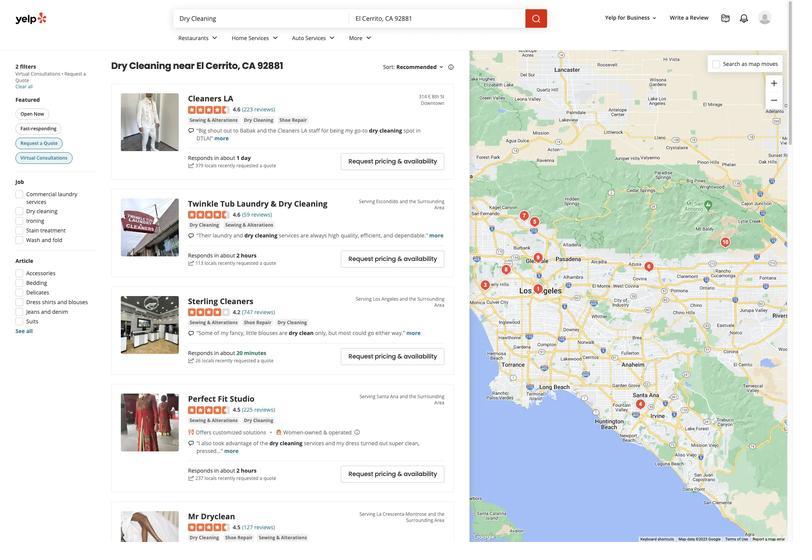 Task type: describe. For each thing, give the bounding box(es) containing it.
and inside serving la crescenta-montrose and the surrounding area
[[428, 511, 436, 518]]

responding
[[31, 125, 56, 132]]

and right efficient,
[[383, 232, 393, 240]]

tub
[[220, 199, 235, 209]]

a inside "element"
[[685, 14, 689, 21]]

16 trending v2 image for 113
[[188, 261, 194, 267]]

of for "some
[[214, 330, 219, 337]]

area inside serving santa ana and the surrounding area
[[434, 400, 444, 406]]

delicates
[[26, 289, 49, 297]]

0 horizontal spatial quote
[[15, 77, 29, 84]]

in for cleaners
[[214, 350, 219, 357]]

92881
[[257, 59, 283, 72]]

(223 reviews) link
[[242, 105, 275, 114]]

little
[[246, 330, 257, 337]]

see
[[15, 328, 25, 335]]

pricing for sterling cleaners
[[375, 353, 396, 362]]

request pricing & availability button for sterling cleaners
[[341, 349, 444, 366]]

1 horizontal spatial mr dryclean image
[[527, 214, 542, 230]]

4 request pricing & availability button from the top
[[341, 466, 444, 483]]

responds for cleaners la
[[188, 155, 213, 162]]

4.6 star rating image for cleaners
[[188, 106, 230, 114]]

4.5 star rating image for dryclean
[[188, 524, 230, 532]]

cleaning left spot
[[379, 127, 402, 134]]

pricing for twinkle tub laundry & dry cleaning
[[375, 255, 396, 264]]

1 to from the left
[[233, 127, 239, 134]]

2 filters
[[15, 63, 36, 70]]

dry cleaning link down (223 reviews) at the left top of the page
[[242, 116, 275, 124]]

0 vertical spatial out
[[223, 127, 232, 134]]

being
[[330, 127, 344, 134]]

16 offers custom solutions v2 image
[[188, 430, 194, 436]]

see all
[[15, 328, 33, 335]]

for inside button
[[618, 14, 625, 21]]

alterations for la
[[212, 117, 238, 123]]

0 vertical spatial 2
[[15, 63, 19, 70]]

0 vertical spatial shoe repair button
[[278, 116, 308, 124]]

use
[[742, 538, 748, 542]]

recently for cleaners
[[215, 358, 233, 365]]

montrose
[[406, 511, 427, 518]]

availability for cleaners la
[[404, 157, 437, 166]]

1 vertical spatial cleaners
[[278, 127, 300, 134]]

consultations for virtual consultations
[[37, 155, 67, 161]]

ana
[[390, 394, 398, 400]]

recommended button
[[396, 63, 444, 71]]

area inside serving la crescenta-montrose and the surrounding area
[[434, 518, 444, 524]]

0 vertical spatial cleaners la image
[[121, 93, 179, 151]]

locals for twinkle
[[205, 260, 217, 267]]

babak
[[240, 127, 256, 134]]

quote inside button
[[44, 140, 58, 147]]

sewing & alterations for fit
[[190, 418, 238, 424]]

314
[[419, 93, 427, 100]]

keyboard shortcuts
[[640, 538, 674, 542]]

4.5 for fit
[[233, 406, 240, 414]]

dryclean
[[201, 512, 235, 522]]

tyler b. image
[[758, 10, 772, 24]]

request for 113 locals recently requested a quote
[[348, 255, 373, 264]]

jeans and denim
[[26, 308, 68, 316]]

all for clear all
[[28, 83, 33, 90]]

gary's shoe repair and cleaners image
[[516, 208, 532, 224]]

in up 237 locals recently requested a quote
[[214, 468, 219, 475]]

cerrito,
[[206, 59, 240, 72]]

cleaning down (225 reviews)
[[253, 418, 273, 424]]

dry down 16 women owned v2 image
[[269, 440, 278, 447]]

more down shout in the left top of the page
[[214, 135, 229, 142]]

terms of use link
[[725, 538, 748, 542]]

sewing & alterations link for fit
[[188, 417, 239, 425]]

services inside services and my dress turned out super clean, pressed..."
[[304, 440, 324, 447]]

request pricing & availability for sterling cleaners
[[348, 353, 437, 362]]

business categories element
[[172, 28, 772, 50]]

area inside serving escondido and the surrounding area
[[434, 205, 444, 211]]

clear all link
[[15, 83, 33, 90]]

cleaning up the clean
[[287, 320, 307, 326]]

go-
[[354, 127, 362, 134]]

women-owned & operated
[[283, 429, 352, 436]]

dry cleaning
[[26, 208, 57, 215]]

dry cleaning down mr dryclean
[[190, 535, 219, 542]]

cleaning down (59 reviews)
[[255, 232, 277, 240]]

more right way."
[[406, 330, 421, 337]]

more down advantage
[[224, 448, 238, 455]]

are for sterling cleaners
[[279, 330, 287, 337]]

owned
[[305, 429, 322, 436]]

terms of use
[[725, 538, 748, 542]]

shoe repair button for sterling cleaners
[[242, 319, 273, 327]]

"some
[[197, 330, 213, 337]]

clear
[[15, 83, 27, 90]]

cleaning up always
[[294, 199, 327, 209]]

virtual for virtual consultations
[[20, 155, 35, 161]]

the down solutions
[[260, 440, 268, 447]]

"their
[[197, 232, 211, 240]]

services for auto services
[[305, 34, 326, 42]]

sewing & alterations link down (127 reviews)
[[257, 535, 308, 543]]

sterling
[[188, 296, 218, 307]]

serving for perfect fit studio
[[360, 394, 375, 400]]

home services
[[232, 34, 269, 42]]

dry cleaning link down mr dryclean
[[188, 535, 221, 543]]

e
[[428, 93, 431, 100]]

2 vertical spatial cleaners
[[220, 296, 253, 307]]

yelp for business button
[[602, 11, 661, 25]]

shoe repair for sterling cleaners
[[244, 320, 271, 326]]

(747 reviews)
[[242, 309, 275, 316]]

2 horizontal spatial shoe
[[279, 117, 291, 123]]

sewing & alterations down (59
[[225, 222, 273, 229]]

el
[[196, 59, 204, 72]]

request inside request a quote button
[[20, 140, 39, 147]]

8th
[[432, 93, 439, 100]]

16 info v2 image
[[448, 64, 454, 70]]

shoe for mr dryclean
[[225, 535, 236, 542]]

more link
[[343, 28, 379, 50]]

sewing & alterations button for la
[[188, 116, 239, 124]]

the inside serving la crescenta-montrose and the surrounding area
[[437, 511, 444, 518]]

the inside serving santa ana and the surrounding area
[[409, 394, 416, 400]]

requested for cleaners
[[234, 358, 256, 365]]

request a quote inside button
[[20, 140, 58, 147]]

and up 'denim'
[[57, 299, 67, 306]]

fancy,
[[230, 330, 245, 337]]

•
[[62, 71, 63, 77]]

request right the •
[[65, 71, 82, 77]]

ironing
[[26, 217, 44, 225]]

0 vertical spatial repair
[[292, 117, 307, 123]]

quality,
[[341, 232, 359, 240]]

home
[[232, 34, 247, 42]]

alterations for cleaners
[[212, 320, 238, 326]]

16 speech v2 image for "their
[[188, 233, 194, 239]]

serving for mr dryclean
[[359, 511, 375, 518]]

cleaners la link
[[188, 93, 233, 104]]

area inside "serving los angeles and the surrounding area"
[[434, 302, 444, 309]]

pressed..."
[[197, 448, 223, 455]]

always
[[310, 232, 327, 240]]

cleaning down the 'women-'
[[280, 440, 303, 447]]

4 responds from the top
[[188, 468, 213, 475]]

2 for 237
[[236, 468, 240, 475]]

and inside services and my dress turned out super clean, pressed..."
[[325, 440, 335, 447]]

26 locals recently requested a quote
[[195, 358, 274, 365]]

arm cleaners image
[[530, 250, 546, 266]]

recommended
[[396, 63, 437, 71]]

as
[[742, 60, 747, 67]]

and inside serving santa ana and the surrounding area
[[400, 394, 408, 400]]

(59 reviews) link
[[242, 210, 272, 219]]

"i also took advantage of the dry cleaning
[[197, 440, 303, 447]]

customized
[[213, 429, 242, 436]]

and inside serving escondido and the surrounding area
[[400, 198, 408, 205]]

dry cleaning button for dry cleaning link on top of the clean
[[276, 319, 308, 327]]

16 trending v2 image for sterling cleaners
[[188, 358, 194, 364]]

sewing & alterations for cleaners
[[190, 320, 238, 326]]

requested for tub
[[236, 260, 258, 267]]

clean
[[299, 330, 314, 337]]

map
[[679, 538, 686, 542]]

sewing & alterations link down (59
[[224, 222, 275, 229]]

4.5 star rating image for fit
[[188, 407, 230, 414]]

services inside commercial laundry services
[[26, 198, 46, 206]]

2 for 113
[[236, 252, 240, 260]]

surrounding inside serving la crescenta-montrose and the surrounding area
[[406, 518, 433, 524]]

none field near
[[356, 14, 519, 23]]

about for cleaners
[[220, 350, 235, 357]]

dry down (59
[[244, 232, 253, 240]]

request pricing & availability button for twinkle tub laundry & dry cleaning
[[341, 251, 444, 268]]

perfect
[[188, 394, 216, 405]]

0 horizontal spatial for
[[321, 127, 329, 134]]

"i
[[197, 440, 200, 447]]

reviews) for cleaners
[[254, 309, 275, 316]]

zoom out image
[[769, 96, 779, 105]]

dry cleaning link down (225 reviews)
[[242, 417, 275, 425]]

dry cleaning link up the clean
[[276, 319, 308, 327]]

dry cleaning up '"their' on the left
[[190, 222, 219, 229]]

dtla!"
[[197, 135, 213, 142]]

shoe repair link for dryclean
[[224, 535, 254, 543]]

sewing & alterations button down (127 reviews)
[[257, 535, 308, 543]]

more right dependable."
[[429, 232, 444, 240]]

1 vertical spatial blouses
[[258, 330, 278, 337]]

dry cleaning down (225 reviews)
[[244, 418, 273, 424]]

1 vertical spatial cleaners la image
[[530, 282, 546, 297]]

(59 reviews)
[[242, 211, 272, 218]]

ca
[[242, 59, 256, 72]]

go
[[368, 330, 374, 337]]

request pricing & availability button for cleaners la
[[341, 153, 444, 170]]

report a map error
[[753, 538, 785, 542]]

sewing down (127 reviews)
[[259, 535, 275, 542]]

super
[[389, 440, 404, 447]]

16 speech v2 image for cleaners
[[188, 128, 194, 134]]

google
[[708, 538, 721, 542]]

google image
[[471, 533, 497, 543]]

escondido
[[376, 198, 398, 205]]

dry cleaning button for dry cleaning link under (225 reviews)
[[242, 417, 275, 425]]

responds in about 2 hours for 113
[[188, 252, 257, 260]]

only,
[[315, 330, 327, 337]]

379 locals recently requested a quote
[[195, 163, 276, 169]]

perfect fit studio link
[[188, 394, 254, 405]]

4.5 link for dryclean
[[233, 523, 240, 532]]

more link down advantage
[[224, 448, 238, 455]]

dry right go-
[[369, 127, 378, 134]]

request for 26 locals recently requested a quote
[[348, 353, 373, 362]]

dry cleaning link up '"their' on the left
[[188, 222, 221, 229]]

stain treatment
[[26, 227, 66, 234]]

review
[[690, 14, 708, 21]]

the right babak at the left top of page
[[268, 127, 276, 134]]

serving for sterling cleaners
[[356, 296, 372, 303]]

featured group
[[14, 96, 96, 166]]

more link for cleaners la
[[214, 135, 229, 142]]

1
[[236, 155, 240, 162]]

0 vertical spatial cleaners
[[188, 93, 222, 104]]

women-
[[283, 429, 305, 436]]

recently right 237
[[218, 476, 235, 482]]

and down stain treatment
[[42, 237, 51, 244]]

locals right 237
[[205, 476, 217, 482]]

search as map moves
[[723, 60, 778, 67]]

and right babak at the left top of page
[[257, 127, 267, 134]]

sewing down tub
[[225, 222, 241, 229]]

sewing for cleaners
[[190, 117, 206, 123]]

responds in about 2 hours for 237
[[188, 468, 257, 475]]

1 horizontal spatial services
[[279, 232, 299, 240]]

shirts
[[42, 299, 56, 306]]

stain
[[26, 227, 39, 234]]

sterling cleaners link
[[188, 296, 253, 307]]

0 horizontal spatial blouses
[[68, 299, 88, 306]]

reviews) for dryclean
[[254, 524, 275, 531]]

dry cleaning up the clean
[[278, 320, 307, 326]]

services for home services
[[248, 34, 269, 42]]

search image
[[532, 14, 541, 23]]

dry left the clean
[[289, 330, 298, 337]]

in for tub
[[214, 252, 219, 260]]

most
[[338, 330, 351, 337]]

mr dryclean link
[[188, 512, 235, 522]]

responds in about 20 minutes
[[188, 350, 266, 357]]

out inside services and my dress turned out super clean, pressed..."
[[379, 440, 388, 447]]

more
[[349, 34, 362, 42]]

and down (59
[[233, 232, 243, 240]]

serving los angeles and the surrounding area
[[356, 296, 444, 309]]

4 about from the top
[[220, 468, 235, 475]]

sewing & alterations for la
[[190, 117, 238, 123]]



Task type: vqa. For each thing, say whether or not it's contained in the screenshot.
'home' to the top
no



Task type: locate. For each thing, give the bounding box(es) containing it.
recently for tub
[[218, 260, 235, 267]]

auto services link
[[286, 28, 343, 50]]

shoe repair link for cleaners
[[242, 319, 273, 327]]

repair
[[292, 117, 307, 123], [256, 320, 271, 326], [238, 535, 253, 542]]

1 vertical spatial request a quote
[[20, 140, 58, 147]]

open now button
[[15, 108, 49, 120]]

16 trending v2 image left 379
[[188, 163, 194, 169]]

glen-covina cleaners image
[[641, 259, 657, 275]]

2 vertical spatial shoe repair link
[[224, 535, 254, 543]]

responds for sterling cleaners
[[188, 350, 213, 357]]

out
[[223, 127, 232, 134], [379, 440, 388, 447]]

map data ©2023 google
[[679, 538, 721, 542]]

request for 379 locals recently requested a quote
[[348, 157, 373, 166]]

0 vertical spatial my
[[345, 127, 353, 134]]

in up 26 locals recently requested a quote
[[214, 350, 219, 357]]

Near text field
[[356, 14, 519, 23]]

0 vertical spatial 4.5 star rating image
[[188, 407, 230, 414]]

24 chevron down v2 image inside restaurants link
[[210, 33, 219, 43]]

la
[[224, 93, 233, 104], [301, 127, 307, 134]]

virtual down 2 filters
[[15, 71, 29, 77]]

the inside "serving los angeles and the surrounding area"
[[409, 296, 416, 303]]

fast-responding
[[20, 125, 56, 132]]

0 vertical spatial virtual
[[15, 71, 29, 77]]

all right the see
[[26, 328, 33, 335]]

out right shout in the left top of the page
[[223, 127, 232, 134]]

commercial laundry services
[[26, 191, 77, 206]]

16 speech v2 image for sterling
[[188, 331, 194, 337]]

4 area from the top
[[434, 518, 444, 524]]

1 area from the top
[[434, 205, 444, 211]]

0 vertical spatial responds in about 2 hours
[[188, 252, 257, 260]]

0 vertical spatial consultations
[[31, 71, 60, 77]]

reviews) right (225
[[254, 406, 275, 414]]

quote for tub
[[263, 260, 276, 267]]

0 vertical spatial mr dryclean image
[[527, 214, 542, 230]]

are for twinkle tub laundry & dry cleaning
[[300, 232, 309, 240]]

pricing
[[375, 157, 396, 166], [375, 255, 396, 264], [375, 353, 396, 362], [375, 470, 396, 479]]

cleaning left near
[[129, 59, 171, 72]]

hours for 237 locals recently requested a quote
[[241, 468, 257, 475]]

about for la
[[220, 155, 235, 162]]

angeles
[[382, 296, 398, 303]]

mr dryclean image
[[527, 214, 542, 230], [121, 512, 179, 543]]

2 request pricing & availability from the top
[[348, 255, 437, 264]]

0 vertical spatial 4.6 star rating image
[[188, 106, 230, 114]]

3 24 chevron down v2 image from the left
[[364, 33, 373, 43]]

3 about from the top
[[220, 350, 235, 357]]

"their laundry and dry cleaning services are always high quality, efficient, and dependable." more
[[197, 232, 444, 240]]

see all button
[[15, 328, 33, 335]]

1 4.5 star rating image from the top
[[188, 407, 230, 414]]

sewing & alterations up shout in the left top of the page
[[190, 117, 238, 123]]

4.6 star rating image for twinkle
[[188, 211, 230, 219]]

jeans
[[26, 308, 40, 316]]

24 chevron down v2 image
[[210, 33, 219, 43], [327, 33, 337, 43], [364, 33, 373, 43]]

3 pricing from the top
[[375, 353, 396, 362]]

1 hours from the top
[[241, 252, 257, 260]]

0 vertical spatial 4.5 link
[[233, 406, 240, 414]]

379
[[195, 163, 203, 169]]

request down could
[[348, 353, 373, 362]]

request down efficient,
[[348, 255, 373, 264]]

availability for sterling cleaners
[[404, 353, 437, 362]]

repair for sterling cleaners
[[256, 320, 271, 326]]

2 responds from the top
[[188, 252, 213, 260]]

16 chevron down v2 image
[[438, 64, 444, 70]]

request pricing & availability button down spot
[[341, 153, 444, 170]]

2 none field from the left
[[356, 14, 519, 23]]

None search field
[[173, 9, 549, 28]]

24 chevron down v2 image inside auto services link
[[327, 33, 337, 43]]

suits
[[26, 318, 38, 325]]

1 16 speech v2 image from the top
[[188, 233, 194, 239]]

about left 1
[[220, 155, 235, 162]]

reviews) right (127
[[254, 524, 275, 531]]

dry cleaning button down (223 reviews) at the left top of the page
[[242, 116, 275, 124]]

my left fancy,
[[221, 330, 228, 337]]

2 hours from the top
[[241, 468, 257, 475]]

hours up 113 locals recently requested a quote
[[241, 252, 257, 260]]

1 vertical spatial shoe repair
[[244, 320, 271, 326]]

keyboard shortcuts button
[[640, 537, 674, 543]]

request pricing & availability down super
[[348, 470, 437, 479]]

4.5 for dryclean
[[233, 524, 240, 531]]

sort:
[[383, 63, 395, 71]]

a inside request a quote
[[83, 71, 86, 77]]

zoom in image
[[769, 79, 779, 88]]

los
[[373, 296, 380, 303]]

0 horizontal spatial la
[[224, 93, 233, 104]]

a inside button
[[40, 140, 43, 147]]

2 up 113 locals recently requested a quote
[[236, 252, 240, 260]]

my inside services and my dress turned out super clean, pressed..."
[[336, 440, 344, 447]]

request pricing & availability for twinkle tub laundry & dry cleaning
[[348, 255, 437, 264]]

1 vertical spatial consultations
[[37, 155, 67, 161]]

reviews) right (223
[[254, 106, 275, 113]]

request pricing & availability button down way."
[[341, 349, 444, 366]]

0 vertical spatial 16 trending v2 image
[[188, 261, 194, 267]]

operated
[[329, 429, 352, 436]]

in for la
[[214, 155, 219, 162]]

1 vertical spatial of
[[253, 440, 258, 447]]

pricing for cleaners la
[[375, 157, 396, 166]]

16 women owned v2 image
[[276, 430, 282, 436]]

twinkle tub laundry & dry cleaning
[[188, 199, 327, 209]]

request pricing & availability down spot
[[348, 157, 437, 166]]

santa
[[377, 394, 389, 400]]

1 vertical spatial services
[[279, 232, 299, 240]]

info icon image
[[354, 430, 360, 436], [354, 430, 360, 436]]

16 speech v2 image left "i
[[188, 441, 194, 447]]

0 vertical spatial shoe
[[279, 117, 291, 123]]

1 vertical spatial mr dryclean image
[[121, 512, 179, 543]]

3 availability from the top
[[404, 353, 437, 362]]

consultations inside button
[[37, 155, 67, 161]]

serving for twinkle tub laundry & dry cleaning
[[359, 198, 375, 205]]

treatment
[[40, 227, 66, 234]]

4.2 link
[[233, 308, 240, 317]]

2 4.6 link from the top
[[233, 210, 240, 219]]

1 vertical spatial are
[[279, 330, 287, 337]]

4.6 link for tub
[[233, 210, 240, 219]]

auto
[[292, 34, 304, 42]]

0 vertical spatial 4.5
[[233, 406, 240, 414]]

serving left los at the bottom left of page
[[356, 296, 372, 303]]

sewing & alterations link up offers
[[188, 417, 239, 425]]

laundry
[[58, 191, 77, 198], [213, 232, 232, 240]]

a
[[685, 14, 689, 21], [83, 71, 86, 77], [40, 140, 43, 147], [260, 163, 262, 169], [260, 260, 262, 267], [257, 358, 260, 365], [260, 476, 262, 482], [765, 538, 767, 542]]

"some of my fancy, little blouses are dry clean only, but most could go either way." more
[[197, 330, 421, 337]]

cleaning down commercial laundry services
[[37, 208, 57, 215]]

1 request pricing & availability button from the top
[[341, 153, 444, 170]]

locals right 113
[[205, 260, 217, 267]]

1 horizontal spatial are
[[300, 232, 309, 240]]

cleaning down mr dryclean
[[199, 535, 219, 542]]

0 vertical spatial map
[[749, 60, 760, 67]]

alterations for fit
[[212, 418, 238, 424]]

1 horizontal spatial repair
[[256, 320, 271, 326]]

requested for la
[[236, 163, 258, 169]]

3 responds from the top
[[188, 350, 213, 357]]

2 request pricing & availability button from the top
[[341, 251, 444, 268]]

0 vertical spatial blouses
[[68, 299, 88, 306]]

1 vertical spatial 4.6 link
[[233, 210, 240, 219]]

16 speech v2 image
[[188, 128, 194, 134], [188, 331, 194, 337]]

cleaning
[[129, 59, 171, 72], [253, 117, 273, 123], [294, 199, 327, 209], [199, 222, 219, 229], [287, 320, 307, 326], [253, 418, 273, 424], [199, 535, 219, 542]]

map region
[[376, 8, 793, 543]]

all for see all
[[26, 328, 33, 335]]

0 horizontal spatial mr dryclean image
[[121, 512, 179, 543]]

blouses right shirts
[[68, 299, 88, 306]]

0 vertical spatial group
[[766, 75, 783, 109]]

4.5 star rating image
[[188, 407, 230, 414], [188, 524, 230, 532]]

4.5 star rating image down 'perfect'
[[188, 407, 230, 414]]

4.5 link for fit
[[233, 406, 240, 414]]

the inside serving escondido and the surrounding area
[[409, 198, 416, 205]]

projects image
[[721, 14, 730, 23]]

reviews) for la
[[254, 106, 275, 113]]

about up 113 locals recently requested a quote
[[220, 252, 235, 260]]

0 vertical spatial request a quote
[[15, 71, 86, 84]]

0 vertical spatial shoe repair
[[279, 117, 307, 123]]

request a quote down filters at the top left of the page
[[15, 71, 86, 84]]

quote
[[263, 163, 276, 169], [263, 260, 276, 267], [261, 358, 274, 365], [263, 476, 276, 482]]

16 chevron down v2 image
[[651, 15, 657, 21]]

2 horizontal spatial repair
[[292, 117, 307, 123]]

4.6 left (59
[[233, 211, 240, 218]]

to right being
[[362, 127, 368, 134]]

16 trending v2 image for 237
[[188, 476, 194, 482]]

advantage
[[226, 440, 252, 447]]

and right montrose
[[428, 511, 436, 518]]

2 availability from the top
[[404, 255, 437, 264]]

shoe for sterling cleaners
[[244, 320, 255, 326]]

(225 reviews) link
[[242, 406, 275, 414]]

consultations for virtual consultations •
[[31, 71, 60, 77]]

sterling cleaners image
[[121, 296, 179, 354]]

0 vertical spatial 16 trending v2 image
[[188, 163, 194, 169]]

2 16 speech v2 image from the top
[[188, 441, 194, 447]]

3 area from the top
[[434, 400, 444, 406]]

near
[[173, 59, 195, 72]]

recently for la
[[218, 163, 235, 169]]

24 chevron down v2 image for auto services
[[327, 33, 337, 43]]

1 16 trending v2 image from the top
[[188, 261, 194, 267]]

Find text field
[[180, 14, 343, 23]]

1 availability from the top
[[404, 157, 437, 166]]

0 horizontal spatial services
[[248, 34, 269, 42]]

about up 26 locals recently requested a quote
[[220, 350, 235, 357]]

0 vertical spatial shoe repair link
[[278, 116, 308, 124]]

sewing & alterations down (127 reviews)
[[259, 535, 307, 542]]

perfect fit studio
[[188, 394, 254, 405]]

0 vertical spatial are
[[300, 232, 309, 240]]

1 vertical spatial all
[[26, 328, 33, 335]]

4.2 star rating image
[[188, 309, 230, 317]]

1 responds from the top
[[188, 155, 213, 162]]

1 4.6 star rating image from the top
[[188, 106, 230, 114]]

1 horizontal spatial for
[[618, 14, 625, 21]]

surrounding inside serving santa ana and the surrounding area
[[417, 394, 444, 400]]

in inside spot in dtla!"
[[416, 127, 421, 134]]

reviews) for tub
[[251, 211, 272, 218]]

1 vertical spatial laundry
[[213, 232, 232, 240]]

1 vertical spatial shoe
[[244, 320, 255, 326]]

0 horizontal spatial to
[[233, 127, 239, 134]]

virtual consultations •
[[15, 71, 65, 77]]

perfect fit studio image
[[121, 394, 179, 452]]

raye of light image
[[718, 235, 733, 250]]

sewing & alterations button up offers
[[188, 417, 239, 425]]

1 horizontal spatial shoe
[[244, 320, 255, 326]]

more link for sterling cleaners
[[406, 330, 421, 337]]

area
[[434, 205, 444, 211], [434, 302, 444, 309], [434, 400, 444, 406], [434, 518, 444, 524]]

serving left 'santa'
[[360, 394, 375, 400]]

4.6 for la
[[233, 106, 240, 113]]

2 vertical spatial shoe repair
[[225, 535, 253, 542]]

1 vertical spatial 4.5
[[233, 524, 240, 531]]

16 trending v2 image for cleaners la
[[188, 163, 194, 169]]

the right montrose
[[437, 511, 444, 518]]

1 vertical spatial 2
[[236, 252, 240, 260]]

quote for cleaners
[[261, 358, 274, 365]]

staff
[[309, 127, 320, 134]]

3 request pricing & availability button from the top
[[341, 349, 444, 366]]

high
[[328, 232, 339, 240]]

2 vertical spatial group
[[13, 258, 96, 336]]

0 horizontal spatial none field
[[180, 14, 343, 23]]

twinkle tub laundry & dry cleaning image
[[121, 199, 179, 257]]

write
[[670, 14, 684, 21]]

sewing & alterations button for cleaners
[[188, 319, 239, 327]]

shoe repair down (747 reviews) at the left bottom of the page
[[244, 320, 271, 326]]

responds up 113
[[188, 252, 213, 260]]

none field find
[[180, 14, 343, 23]]

responds for twinkle tub laundry & dry cleaning
[[188, 252, 213, 260]]

1 vertical spatial 16 speech v2 image
[[188, 331, 194, 337]]

1 horizontal spatial quote
[[44, 140, 58, 147]]

4.6 left (223
[[233, 106, 240, 113]]

16 speech v2 image left '"their' on the left
[[188, 233, 194, 239]]

sewing for sterling
[[190, 320, 206, 326]]

1 vertical spatial hours
[[241, 468, 257, 475]]

request down go-
[[348, 157, 373, 166]]

responds up "26"
[[188, 350, 213, 357]]

16 trending v2 image
[[188, 261, 194, 267], [188, 476, 194, 482]]

1 pricing from the top
[[375, 157, 396, 166]]

featured
[[15, 96, 40, 103]]

1 16 speech v2 image from the top
[[188, 128, 194, 134]]

availability for twinkle tub laundry & dry cleaning
[[404, 255, 437, 264]]

request pricing & availability button down super
[[341, 466, 444, 483]]

4 request pricing & availability from the top
[[348, 470, 437, 479]]

and inside "serving los angeles and the surrounding area"
[[400, 296, 408, 303]]

(225 reviews)
[[242, 406, 275, 414]]

cleaners la
[[188, 93, 233, 104]]

and down shirts
[[41, 308, 51, 316]]

0 vertical spatial laundry
[[58, 191, 77, 198]]

0 horizontal spatial 24 chevron down v2 image
[[210, 33, 219, 43]]

1 4.6 from the top
[[233, 106, 240, 113]]

cleaning down (223 reviews) at the left top of the page
[[253, 117, 273, 123]]

4.6
[[233, 106, 240, 113], [233, 211, 240, 218]]

0 vertical spatial 16 speech v2 image
[[188, 128, 194, 134]]

0 vertical spatial of
[[214, 330, 219, 337]]

sewing for perfect
[[190, 418, 206, 424]]

16 speech v2 image left "big at the left top of the page
[[188, 128, 194, 134]]

to
[[233, 127, 239, 134], [362, 127, 368, 134]]

serving inside serving santa ana and the surrounding area
[[360, 394, 375, 400]]

are left the clean
[[279, 330, 287, 337]]

perfect fit studio image
[[633, 397, 648, 413]]

serving la crescenta-montrose and the surrounding area
[[359, 511, 444, 524]]

quote down 2 filters
[[15, 77, 29, 84]]

laundry inside commercial laundry services
[[58, 191, 77, 198]]

shoe up "big shout out to babak and the cleaners la staff for being my go-to dry cleaning
[[279, 117, 291, 123]]

responds up 237
[[188, 468, 213, 475]]

map for error
[[768, 538, 776, 542]]

shoe repair link down (747 reviews) at the left bottom of the page
[[242, 319, 273, 327]]

dry cleaning near el cerrito, ca 92881
[[111, 59, 283, 72]]

2 4.5 star rating image from the top
[[188, 524, 230, 532]]

1 request pricing & availability from the top
[[348, 157, 437, 166]]

0 horizontal spatial services
[[26, 198, 46, 206]]

dry cleaning down (223 reviews) at the left top of the page
[[244, 117, 273, 123]]

efficient,
[[360, 232, 382, 240]]

all right clear
[[28, 83, 33, 90]]

(223 reviews)
[[242, 106, 275, 113]]

now
[[34, 111, 44, 117]]

laundry for "their
[[213, 232, 232, 240]]

(223
[[242, 106, 253, 113]]

1 horizontal spatial none field
[[356, 14, 519, 23]]

dry cleaning button for dry cleaning link on top of '"their' on the left
[[188, 222, 221, 229]]

my down the operated
[[336, 440, 344, 447]]

4 pricing from the top
[[375, 470, 396, 479]]

237
[[195, 476, 203, 482]]

laundry right '"their' on the left
[[213, 232, 232, 240]]

314 e 8th st downtown
[[419, 93, 444, 107]]

16 speech v2 image for "i
[[188, 441, 194, 447]]

of down solutions
[[253, 440, 258, 447]]

(127 reviews) link
[[242, 523, 275, 532]]

serving inside "serving los angeles and the surrounding area"
[[356, 296, 372, 303]]

1 horizontal spatial cleaners la image
[[530, 282, 546, 297]]

surrounding inside "serving los angeles and the surrounding area"
[[417, 296, 444, 303]]

1 4.6 link from the top
[[233, 105, 240, 114]]

2 vertical spatial 2
[[236, 468, 240, 475]]

shoe repair button down (127
[[224, 535, 254, 543]]

of for terms
[[737, 538, 741, 542]]

1 vertical spatial 4.6
[[233, 211, 240, 218]]

0 vertical spatial 4.6
[[233, 106, 240, 113]]

shoe repair down (127
[[225, 535, 253, 542]]

locals for sterling
[[202, 358, 214, 365]]

0 horizontal spatial shoe
[[225, 535, 236, 542]]

1 horizontal spatial 24 chevron down v2 image
[[327, 33, 337, 43]]

4.5 link left (225
[[233, 406, 240, 414]]

2 vertical spatial shoe
[[225, 535, 236, 542]]

restaurants link
[[172, 28, 226, 50]]

2 vertical spatial my
[[336, 440, 344, 447]]

sterling cleaners image
[[477, 278, 493, 293]]

4.6 link for la
[[233, 105, 240, 114]]

1 16 trending v2 image from the top
[[188, 163, 194, 169]]

©2023
[[696, 538, 707, 542]]

4.5
[[233, 406, 240, 414], [233, 524, 240, 531]]

request for 237 locals recently requested a quote
[[348, 470, 373, 479]]

request pricing & availability down dependable."
[[348, 255, 437, 264]]

sewing up "big at the left top of the page
[[190, 117, 206, 123]]

2 4.6 star rating image from the top
[[188, 211, 230, 219]]

group containing job
[[13, 178, 96, 247]]

map for moves
[[749, 60, 760, 67]]

1 vertical spatial map
[[768, 538, 776, 542]]

4.6 star rating image
[[188, 106, 230, 114], [188, 211, 230, 219]]

of right "some
[[214, 330, 219, 337]]

1 vertical spatial quote
[[44, 140, 58, 147]]

4.2
[[233, 309, 240, 316]]

2 services from the left
[[305, 34, 326, 42]]

my for pressed..."
[[336, 440, 344, 447]]

1 horizontal spatial services
[[305, 34, 326, 42]]

shoe repair button
[[278, 116, 308, 124], [242, 319, 273, 327], [224, 535, 254, 543]]

sewing & alterations link down 4.2 star rating image
[[188, 319, 239, 327]]

responds up 379
[[188, 155, 213, 162]]

2 to from the left
[[362, 127, 368, 134]]

1 horizontal spatial blouses
[[258, 330, 278, 337]]

2 horizontal spatial my
[[345, 127, 353, 134]]

report
[[753, 538, 764, 542]]

4.6 star rating image down cleaners la
[[188, 106, 230, 114]]

dress shirts and blouses
[[26, 299, 88, 306]]

2 vertical spatial shoe repair button
[[224, 535, 254, 543]]

0 vertical spatial all
[[28, 83, 33, 90]]

0 vertical spatial hours
[[241, 252, 257, 260]]

serving inside serving la crescenta-montrose and the surrounding area
[[359, 511, 375, 518]]

0 horizontal spatial of
[[214, 330, 219, 337]]

sewing & alterations button for fit
[[188, 417, 239, 425]]

about
[[220, 155, 235, 162], [220, 252, 235, 260], [220, 350, 235, 357], [220, 468, 235, 475]]

bedding
[[26, 280, 47, 287]]

virtual for virtual consultations •
[[15, 71, 29, 77]]

1 none field from the left
[[180, 14, 343, 23]]

of left use
[[737, 538, 741, 542]]

0 vertical spatial for
[[618, 14, 625, 21]]

sewing & alterations link for cleaners
[[188, 319, 239, 327]]

2 about from the top
[[220, 252, 235, 260]]

for
[[618, 14, 625, 21], [321, 127, 329, 134]]

and right ana
[[400, 394, 408, 400]]

notifications image
[[739, 14, 749, 23]]

quote for la
[[263, 163, 276, 169]]

1 horizontal spatial my
[[336, 440, 344, 447]]

laundry right commercial
[[58, 191, 77, 198]]

1 4.5 from the top
[[233, 406, 240, 414]]

cleaning up '"their' on the left
[[199, 222, 219, 229]]

1 horizontal spatial of
[[253, 440, 258, 447]]

shoe repair button for mr dryclean
[[224, 535, 254, 543]]

yelp for business
[[605, 14, 650, 21]]

request pricing & availability for cleaners la
[[348, 157, 437, 166]]

dry cleaning button
[[242, 116, 275, 124], [188, 222, 221, 229], [276, 319, 308, 327], [242, 417, 275, 425], [188, 535, 221, 543]]

16 trending v2 image left 113
[[188, 261, 194, 267]]

about for tub
[[220, 252, 235, 260]]

more link for twinkle tub laundry & dry cleaning
[[429, 232, 444, 240]]

hours up 237 locals recently requested a quote
[[241, 468, 257, 475]]

serving escondido and the surrounding area
[[359, 198, 444, 211]]

4.5 left (127
[[233, 524, 240, 531]]

24 chevron down v2 image inside more link
[[364, 33, 373, 43]]

24 chevron down v2 image
[[270, 33, 280, 43]]

serving left "la"
[[359, 511, 375, 518]]

virtual
[[15, 71, 29, 77], [20, 155, 35, 161]]

dry cleaning button down mr dryclean
[[188, 535, 221, 543]]

24 chevron down v2 image for restaurants
[[210, 33, 219, 43]]

group
[[766, 75, 783, 109], [13, 178, 96, 247], [13, 258, 96, 336]]

1 vertical spatial shoe repair button
[[242, 319, 273, 327]]

113 locals recently requested a quote
[[195, 260, 276, 267]]

request a quote down fast-responding button
[[20, 140, 58, 147]]

quote
[[15, 77, 29, 84], [44, 140, 58, 147]]

my for clean
[[221, 330, 228, 337]]

cleaners la image
[[121, 93, 179, 151], [530, 282, 546, 297]]

shoe up the little
[[244, 320, 255, 326]]

user actions element
[[599, 10, 783, 57]]

2 horizontal spatial services
[[304, 440, 324, 447]]

sunset hills green cleaners image
[[498, 262, 514, 278]]

0 vertical spatial la
[[224, 93, 233, 104]]

1 24 chevron down v2 image from the left
[[210, 33, 219, 43]]

filters
[[20, 63, 36, 70]]

locals for cleaners
[[205, 163, 217, 169]]

dry cleaning button for dry cleaning link underneath mr dryclean
[[188, 535, 221, 543]]

0 vertical spatial services
[[26, 198, 46, 206]]

virtual inside virtual consultations button
[[20, 155, 35, 161]]

4 availability from the top
[[404, 470, 437, 479]]

None field
[[180, 14, 343, 23], [356, 14, 519, 23]]

2 4.5 link from the top
[[233, 523, 240, 532]]

hours
[[241, 252, 257, 260], [241, 468, 257, 475]]

services
[[26, 198, 46, 206], [279, 232, 299, 240], [304, 440, 324, 447]]

shoe repair for mr dryclean
[[225, 535, 253, 542]]

1 vertical spatial responds in about 2 hours
[[188, 468, 257, 475]]

group containing article
[[13, 258, 96, 336]]

reviews) down twinkle tub laundry & dry cleaning
[[251, 211, 272, 218]]

reviews)
[[254, 106, 275, 113], [251, 211, 272, 218], [254, 309, 275, 316], [254, 406, 275, 414], [254, 524, 275, 531]]

2 4.6 from the top
[[233, 211, 240, 218]]

and
[[257, 127, 267, 134], [400, 198, 408, 205], [233, 232, 243, 240], [383, 232, 393, 240], [42, 237, 51, 244], [400, 296, 408, 303], [57, 299, 67, 306], [41, 308, 51, 316], [400, 394, 408, 400], [325, 440, 335, 447], [428, 511, 436, 518]]

2 4.5 from the top
[[233, 524, 240, 531]]

fast-responding button
[[15, 123, 61, 135]]

the right ana
[[409, 394, 416, 400]]

0 horizontal spatial out
[[223, 127, 232, 134]]

1 vertical spatial 16 speech v2 image
[[188, 441, 194, 447]]

2 16 speech v2 image from the top
[[188, 331, 194, 337]]

map left error
[[768, 538, 776, 542]]

clean,
[[405, 440, 420, 447]]

sewing & alterations button down (59
[[224, 222, 275, 229]]

availability down way."
[[404, 353, 437, 362]]

laundry for commercial
[[58, 191, 77, 198]]

16 trending v2 image left "26"
[[188, 358, 194, 364]]

2 16 trending v2 image from the top
[[188, 358, 194, 364]]

surrounding inside serving escondido and the surrounding area
[[417, 198, 444, 205]]

1 vertical spatial 4.5 star rating image
[[188, 524, 230, 532]]

16 trending v2 image
[[188, 163, 194, 169], [188, 358, 194, 364]]

3 request pricing & availability from the top
[[348, 353, 437, 362]]

and right angeles
[[400, 296, 408, 303]]

serving inside serving escondido and the surrounding area
[[359, 198, 375, 205]]

16 speech v2 image
[[188, 233, 194, 239], [188, 441, 194, 447]]

2 24 chevron down v2 image from the left
[[327, 33, 337, 43]]

1 vertical spatial la
[[301, 127, 307, 134]]

sewing & alterations link for la
[[188, 116, 239, 124]]

2 vertical spatial services
[[304, 440, 324, 447]]

2 16 trending v2 image from the top
[[188, 476, 194, 482]]

1 about from the top
[[220, 155, 235, 162]]

2 responds in about 2 hours from the top
[[188, 468, 257, 475]]

services and my dress turned out super clean, pressed..."
[[197, 440, 420, 455]]

0 horizontal spatial laundry
[[58, 191, 77, 198]]

requested
[[236, 163, 258, 169], [236, 260, 258, 267], [234, 358, 256, 365], [236, 476, 258, 482]]

request pricing & availability button
[[341, 153, 444, 170], [341, 251, 444, 268], [341, 349, 444, 366], [341, 466, 444, 483]]

1 responds in about 2 hours from the top
[[188, 252, 257, 260]]

2 area from the top
[[434, 302, 444, 309]]

1 vertical spatial my
[[221, 330, 228, 337]]

4.6 for tub
[[233, 211, 240, 218]]

2 vertical spatial repair
[[238, 535, 253, 542]]

1 4.5 link from the top
[[233, 406, 240, 414]]

dry cleaning button up '"their' on the left
[[188, 222, 221, 229]]

1 vertical spatial shoe repair link
[[242, 319, 273, 327]]

2 pricing from the top
[[375, 255, 396, 264]]

16 trending v2 image left 237
[[188, 476, 194, 482]]

1 vertical spatial group
[[13, 178, 96, 247]]

reviews) for fit
[[254, 406, 275, 414]]

in up 379 locals recently requested a quote
[[214, 155, 219, 162]]

auto services
[[292, 34, 326, 42]]

dependable."
[[394, 232, 428, 240]]

1 services from the left
[[248, 34, 269, 42]]

shoe down dryclean
[[225, 535, 236, 542]]



